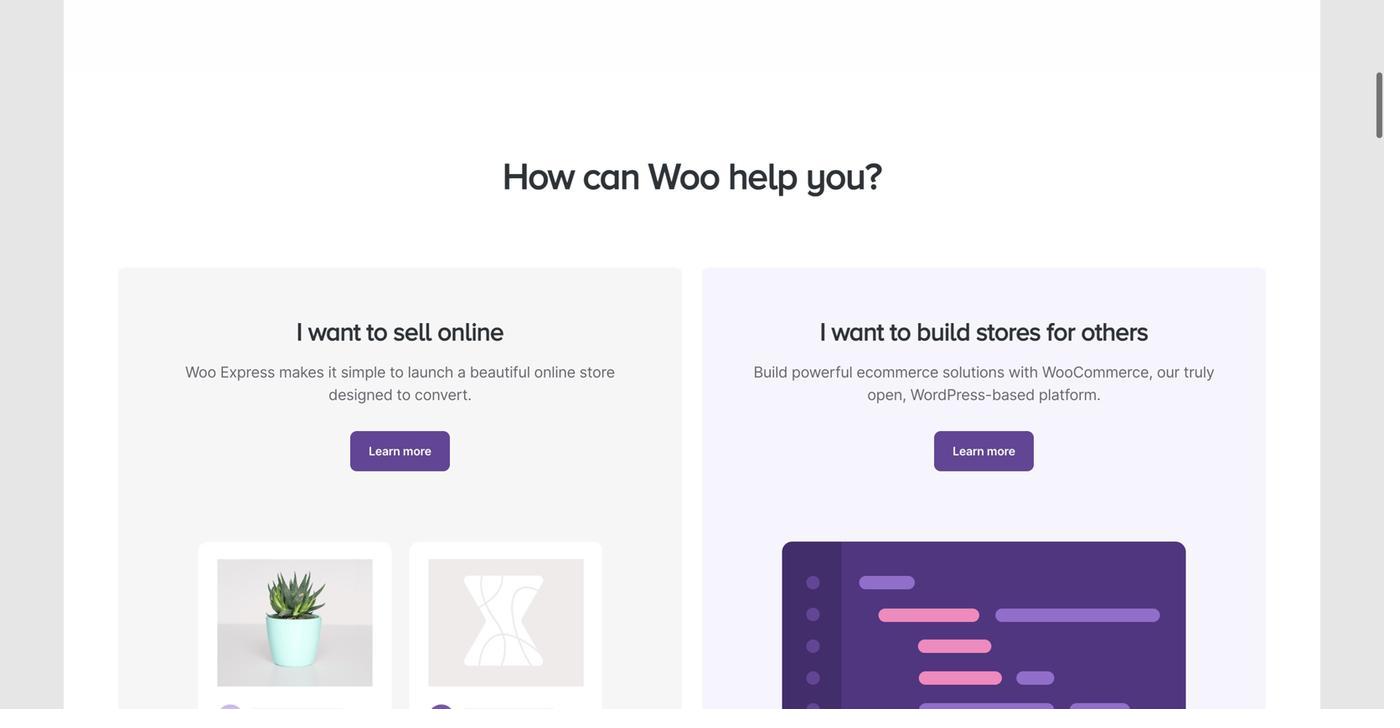Task type: locate. For each thing, give the bounding box(es) containing it.
more
[[403, 444, 432, 459], [987, 444, 1016, 459]]

more down convert.
[[403, 444, 432, 459]]

i
[[297, 317, 302, 346], [820, 317, 826, 346]]

learn down wordpress-
[[953, 444, 985, 459]]

to up the ecommerce
[[890, 317, 911, 346]]

1 want from the left
[[308, 317, 361, 346]]

more down build powerful ecommerce solutions with woocommerce, our truly open, wordpress-based platform.
[[987, 444, 1016, 459]]

online
[[438, 317, 504, 346], [534, 363, 576, 382]]

learn more
[[369, 444, 432, 459], [953, 444, 1016, 459]]

wordpress-
[[911, 386, 992, 404]]

0 horizontal spatial woo
[[185, 363, 216, 382]]

learn more link
[[350, 431, 450, 472], [935, 431, 1034, 472]]

based platform.
[[992, 386, 1101, 404]]

to down launch
[[397, 386, 411, 404]]

learn more down wordpress-
[[953, 444, 1016, 459]]

woocommerce,
[[1043, 363, 1153, 382]]

2 learn more link from the left
[[935, 431, 1034, 472]]

0 horizontal spatial learn more link
[[350, 431, 450, 472]]

0 horizontal spatial i
[[297, 317, 302, 346]]

2 more from the left
[[987, 444, 1016, 459]]

others
[[1082, 317, 1149, 346]]

woo left the express
[[185, 363, 216, 382]]

1 horizontal spatial learn more
[[953, 444, 1016, 459]]

1 vertical spatial woo
[[185, 363, 216, 382]]

launch
[[408, 363, 454, 382]]

i up powerful
[[820, 317, 826, 346]]

want up powerful
[[832, 317, 884, 346]]

0 horizontal spatial more
[[403, 444, 432, 459]]

with
[[1009, 363, 1039, 382]]

to right simple
[[390, 363, 404, 382]]

2 i from the left
[[820, 317, 826, 346]]

2 want from the left
[[832, 317, 884, 346]]

more for stores
[[987, 444, 1016, 459]]

learn down designed
[[369, 444, 400, 459]]

build
[[754, 363, 788, 382]]

1 learn more link from the left
[[350, 431, 450, 472]]

1 horizontal spatial learn
[[953, 444, 985, 459]]

for
[[1047, 317, 1076, 346]]

learn more link down woo express makes it simple to launch a beautiful online store designed to convert.
[[350, 431, 450, 472]]

to
[[367, 317, 388, 346], [890, 317, 911, 346], [390, 363, 404, 382], [397, 386, 411, 404]]

our
[[1157, 363, 1180, 382]]

0 horizontal spatial want
[[308, 317, 361, 346]]

woo
[[649, 155, 720, 197], [185, 363, 216, 382]]

learn more link for build
[[935, 431, 1034, 472]]

learn more link down wordpress-
[[935, 431, 1034, 472]]

1 vertical spatial online
[[534, 363, 576, 382]]

online up a
[[438, 317, 504, 346]]

i want to build stores for others
[[820, 317, 1149, 346]]

1 learn more from the left
[[369, 444, 432, 459]]

1 horizontal spatial learn more link
[[935, 431, 1034, 472]]

0 vertical spatial online
[[438, 317, 504, 346]]

1 horizontal spatial i
[[820, 317, 826, 346]]

1 horizontal spatial online
[[534, 363, 576, 382]]

2 learn more from the left
[[953, 444, 1016, 459]]

0 horizontal spatial learn more
[[369, 444, 432, 459]]

want
[[308, 317, 361, 346], [832, 317, 884, 346]]

a
[[458, 363, 466, 382]]

i for i want to build stores for others
[[820, 317, 826, 346]]

to left sell
[[367, 317, 388, 346]]

1 horizontal spatial more
[[987, 444, 1016, 459]]

1 i from the left
[[297, 317, 302, 346]]

beautiful
[[470, 363, 530, 382]]

0 vertical spatial woo
[[649, 155, 720, 197]]

learn
[[369, 444, 400, 459], [953, 444, 985, 459]]

2 learn from the left
[[953, 444, 985, 459]]

woo express makes it simple to launch a beautiful online store designed to convert.
[[185, 363, 615, 404]]

1 learn from the left
[[369, 444, 400, 459]]

0 horizontal spatial learn
[[369, 444, 400, 459]]

woo right can
[[649, 155, 720, 197]]

learn more for sell
[[369, 444, 432, 459]]

1 more from the left
[[403, 444, 432, 459]]

want up it
[[308, 317, 361, 346]]

more for online
[[403, 444, 432, 459]]

online left the store
[[534, 363, 576, 382]]

solutions
[[943, 363, 1005, 382]]

0 horizontal spatial online
[[438, 317, 504, 346]]

makes
[[279, 363, 324, 382]]

i up makes on the left bottom of the page
[[297, 317, 302, 346]]

open,
[[868, 386, 907, 404]]

1 horizontal spatial want
[[832, 317, 884, 346]]

learn more down woo express makes it simple to launch a beautiful online store designed to convert.
[[369, 444, 432, 459]]



Task type: vqa. For each thing, say whether or not it's contained in the screenshot.
the top online
yes



Task type: describe. For each thing, give the bounding box(es) containing it.
want for i want to sell online
[[308, 317, 361, 346]]

i for i want to sell online
[[297, 317, 302, 346]]

can
[[583, 155, 640, 197]]

designed
[[329, 386, 393, 404]]

how
[[503, 155, 574, 197]]

learn for sell
[[369, 444, 400, 459]]

illustration of lines of development code image
[[782, 542, 1186, 710]]

stores
[[977, 317, 1041, 346]]

online inside woo express makes it simple to launch a beautiful online store designed to convert.
[[534, 363, 576, 382]]

woo inside woo express makes it simple to launch a beautiful online store designed to convert.
[[185, 363, 216, 382]]

convert.
[[415, 386, 472, 404]]

help
[[728, 155, 798, 197]]

illustration of two product cards, with a plan and an abstract shape image
[[198, 542, 602, 710]]

i want to sell online
[[297, 317, 504, 346]]

build
[[917, 317, 971, 346]]

build powerful ecommerce solutions with woocommerce, our truly open, wordpress-based platform.
[[754, 363, 1215, 404]]

it
[[328, 363, 337, 382]]

ecommerce
[[857, 363, 939, 382]]

store
[[580, 363, 615, 382]]

learn more for build
[[953, 444, 1016, 459]]

you?
[[806, 155, 882, 197]]

1 horizontal spatial woo
[[649, 155, 720, 197]]

simple
[[341, 363, 386, 382]]

how can woo help you?
[[503, 155, 882, 197]]

express
[[220, 363, 275, 382]]

learn for build
[[953, 444, 985, 459]]

powerful
[[792, 363, 853, 382]]

truly
[[1184, 363, 1215, 382]]

learn more link for sell
[[350, 431, 450, 472]]

want for i want to build stores for others
[[832, 317, 884, 346]]

sell
[[393, 317, 432, 346]]



